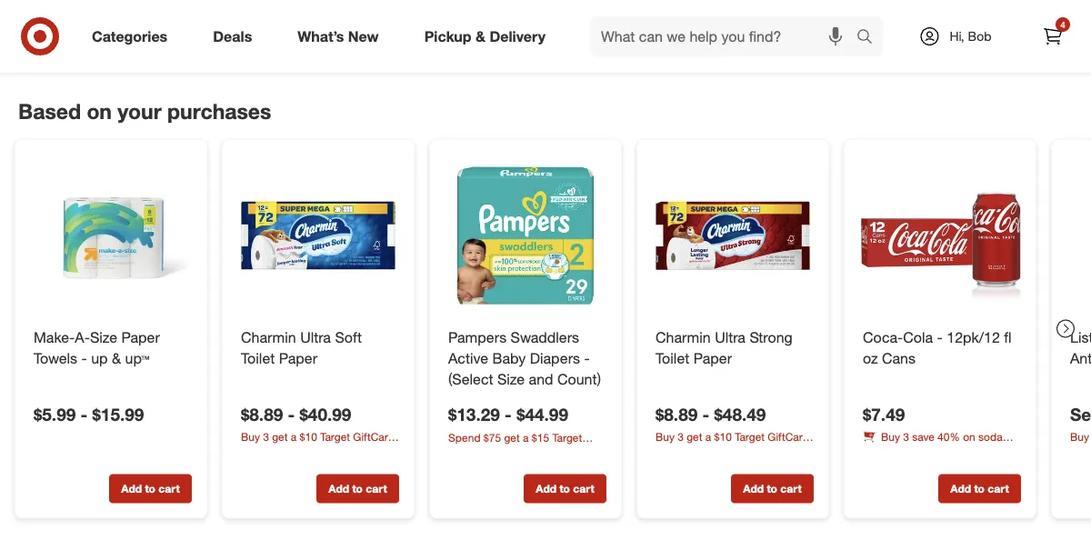 Task type: describe. For each thing, give the bounding box(es) containing it.
1 add from the left
[[121, 482, 142, 496]]

4
[[1061, 19, 1066, 30]]

soft
[[335, 329, 362, 347]]

make-a-size paper towels - up & up™
[[34, 329, 160, 368]]

pickup & delivery
[[425, 27, 546, 45]]

cart for $8.89 - $48.49
[[781, 482, 802, 496]]

1 cart from the left
[[159, 482, 180, 496]]

cart for $7.49
[[988, 482, 1010, 496]]

$8.89 - $40.99
[[241, 404, 352, 425]]

pampers
[[449, 329, 507, 347]]

$40.99
[[300, 404, 352, 425]]

(select
[[449, 371, 494, 388]]

on inside $13.29 - $44.99 spend $75 get a $15 target giftcard on diapers & wipes
[[493, 446, 505, 460]]

delivery for pickup & delivery
[[490, 27, 546, 45]]

What can we help you find? suggestions appear below search field
[[590, 16, 862, 56]]

ultra for $48.49
[[715, 329, 746, 347]]

paper for $8.89 - $48.49
[[694, 350, 733, 368]]

add for $8.89 - $48.49
[[744, 482, 764, 496]]

add to cart for $13.29 - $44.99
[[536, 482, 595, 496]]

delivery for same day delivery
[[355, 40, 408, 58]]

size inside make-a-size paper towels - up & up™
[[90, 329, 117, 347]]

a-
[[75, 329, 90, 347]]

shop
[[145, 40, 180, 58]]

coca-cola - 12pk/12 fl oz cans link
[[863, 328, 1018, 369]]

size inside pampers swaddlers active baby diapers - (select size and count)
[[498, 371, 525, 388]]

diapers
[[530, 350, 580, 368]]

add for $13.29 - $44.99
[[536, 482, 557, 496]]

on inside buy 3 save 40% on soda 12-pks
[[964, 430, 976, 444]]

search
[[849, 29, 893, 47]]

deals link
[[198, 16, 275, 56]]

buy 3 save 40% on soda 12-pks button
[[863, 429, 1022, 460]]

swaddlers
[[511, 329, 580, 347]]

what's new
[[298, 27, 379, 45]]

- inside make-a-size paper towels - up & up™
[[81, 350, 87, 368]]

a
[[523, 431, 529, 444]]

oz
[[863, 350, 879, 368]]

wipes
[[558, 446, 586, 460]]

charmin ultra soft toilet paper
[[241, 329, 362, 368]]

towels
[[34, 350, 77, 368]]

shipping
[[461, 40, 518, 58]]

strong
[[750, 329, 793, 347]]

list
[[1071, 329, 1092, 368]]

categories link
[[76, 16, 190, 56]]

- left $40.99
[[288, 404, 295, 425]]

$44.99
[[517, 405, 569, 426]]

se
[[1071, 404, 1092, 425]]

$5.99 - $15.99
[[34, 404, 144, 425]]

add to cart button for $8.89 - $40.99
[[317, 475, 399, 504]]

add to cart button for $8.89 - $48.49
[[731, 475, 814, 504]]

40%
[[938, 430, 961, 444]]

add to cart for $7.49
[[951, 482, 1010, 496]]

$8.89 for $8.89 - $40.99
[[241, 404, 283, 425]]

store
[[199, 40, 232, 58]]

$7.49
[[863, 404, 905, 425]]

hi,
[[950, 28, 965, 44]]

1 to from the left
[[145, 482, 156, 496]]

charmin ultra strong toilet paper
[[656, 329, 793, 368]]

pks
[[880, 446, 897, 460]]

make-a-size paper towels - up & up™ link
[[34, 328, 188, 369]]

giftcard
[[449, 446, 490, 460]]

spend $75 get a $15 target giftcard on diapers & wipes button
[[449, 430, 607, 460]]

add for $8.89 - $40.99
[[329, 482, 349, 496]]

buy
[[882, 430, 901, 444]]

cart for $13.29 - $44.99
[[573, 482, 595, 496]]

& inside $13.29 - $44.99 spend $75 get a $15 target giftcard on diapers & wipes
[[548, 446, 555, 460]]

fl
[[1005, 329, 1012, 347]]

charmin for $8.89 - $40.99
[[241, 329, 296, 347]]

4 link
[[1034, 16, 1074, 56]]

& inside 'link'
[[476, 27, 486, 45]]

- left $48.49
[[703, 404, 710, 425]]

$15.99
[[92, 404, 144, 425]]

categories
[[92, 27, 168, 45]]

$15
[[532, 431, 550, 444]]

1 add to cart from the left
[[121, 482, 180, 496]]

add to cart for $8.89 - $40.99
[[329, 482, 387, 496]]

paper for $8.89 - $40.99
[[279, 350, 318, 368]]

based
[[18, 99, 81, 124]]

to for $13.29 - $44.99
[[560, 482, 570, 496]]

to for $8.89 - $40.99
[[352, 482, 363, 496]]

0 vertical spatial on
[[87, 99, 112, 124]]

- inside $13.29 - $44.99 spend $75 get a $15 target giftcard on diapers & wipes
[[505, 405, 512, 426]]



Task type: vqa. For each thing, say whether or not it's contained in the screenshot.
Item, on the right of page
no



Task type: locate. For each thing, give the bounding box(es) containing it.
3 add to cart button from the left
[[524, 475, 607, 504]]

buy 3 save 40% on soda 12-pks
[[863, 430, 1003, 460]]

3 add to cart from the left
[[536, 482, 595, 496]]

delivery inside 'link'
[[490, 27, 546, 45]]

- inside pampers swaddlers active baby diapers - (select size and count)
[[584, 350, 590, 368]]

$5.99
[[34, 404, 76, 425]]

delivery inside button
[[355, 40, 408, 58]]

3
[[904, 430, 910, 444]]

pickup inside 'link'
[[425, 27, 472, 45]]

add down $40.99
[[329, 482, 349, 496]]

2 $8.89 from the left
[[656, 404, 698, 425]]

paper up $8.89 - $40.99
[[279, 350, 318, 368]]

cart
[[159, 482, 180, 496], [366, 482, 387, 496], [573, 482, 595, 496], [781, 482, 802, 496], [988, 482, 1010, 496]]

target
[[553, 431, 582, 444]]

add to cart down wipes
[[536, 482, 595, 496]]

3 cart from the left
[[573, 482, 595, 496]]

1 horizontal spatial size
[[498, 371, 525, 388]]

1 vertical spatial &
[[112, 350, 121, 368]]

1 toilet from the left
[[241, 350, 275, 368]]

1 vertical spatial on
[[964, 430, 976, 444]]

charmin ultra strong toilet paper link
[[656, 328, 811, 369]]

to for $7.49
[[975, 482, 985, 496]]

cola
[[904, 329, 934, 347]]

-
[[938, 329, 943, 347], [81, 350, 87, 368], [584, 350, 590, 368], [81, 404, 88, 425], [288, 404, 295, 425], [703, 404, 710, 425], [505, 405, 512, 426]]

- left up
[[81, 350, 87, 368]]

$8.89 - $48.49
[[656, 404, 766, 425]]

& inside make-a-size paper towels - up & up™
[[112, 350, 121, 368]]

1 vertical spatial size
[[498, 371, 525, 388]]

- up count)
[[584, 350, 590, 368]]

search button
[[849, 16, 893, 60]]

purchases
[[167, 99, 271, 124]]

add to cart
[[121, 482, 180, 496], [329, 482, 387, 496], [536, 482, 595, 496], [744, 482, 802, 496], [951, 482, 1010, 496]]

what's new link
[[282, 16, 402, 56]]

12pk/12
[[947, 329, 1001, 347]]

&
[[476, 27, 486, 45], [112, 350, 121, 368], [548, 446, 555, 460]]

5 add from the left
[[951, 482, 972, 496]]

add to cart button down soda
[[939, 475, 1022, 504]]

0 horizontal spatial ultra
[[300, 329, 331, 347]]

baby
[[493, 350, 526, 368]]

paper up up™
[[121, 329, 160, 347]]

coca-cola - 12pk/12 fl oz cans
[[863, 329, 1012, 368]]

toilet for $8.89 - $48.49
[[656, 350, 690, 368]]

on down $75 on the left of page
[[493, 446, 505, 460]]

charmin left the soft at left bottom
[[241, 329, 296, 347]]

0 horizontal spatial size
[[90, 329, 117, 347]]

pickup right new at the top of page
[[425, 27, 472, 45]]

$8.89 left $48.49
[[656, 404, 698, 425]]

charmin
[[241, 329, 296, 347], [656, 329, 711, 347]]

bob
[[969, 28, 992, 44]]

add down $48.49
[[744, 482, 764, 496]]

toilet up $8.89 - $40.99
[[241, 350, 275, 368]]

shop in store
[[145, 40, 232, 58]]

toilet for $8.89 - $40.99
[[241, 350, 275, 368]]

spend
[[449, 431, 481, 444]]

coca-
[[863, 329, 904, 347]]

add to cart button down wipes
[[524, 475, 607, 504]]

add for $7.49
[[951, 482, 972, 496]]

paper inside make-a-size paper towels - up & up™
[[121, 329, 160, 347]]

add to cart down soda
[[951, 482, 1010, 496]]

paper inside charmin ultra strong toilet paper
[[694, 350, 733, 368]]

0 vertical spatial &
[[476, 27, 486, 45]]

soda
[[979, 430, 1003, 444]]

2 horizontal spatial on
[[964, 430, 976, 444]]

what's
[[298, 27, 344, 45]]

0 horizontal spatial &
[[112, 350, 121, 368]]

$8.89 for $8.89 - $48.49
[[656, 404, 698, 425]]

2 cart from the left
[[366, 482, 387, 496]]

ultra inside charmin ultra soft toilet paper
[[300, 329, 331, 347]]

2 to from the left
[[352, 482, 363, 496]]

pickup for pickup & delivery
[[425, 27, 472, 45]]

toilet inside charmin ultra strong toilet paper
[[656, 350, 690, 368]]

0 horizontal spatial $8.89
[[241, 404, 283, 425]]

$13.29
[[449, 405, 500, 426]]

$75
[[484, 431, 501, 444]]

diapers
[[508, 446, 545, 460]]

2 horizontal spatial &
[[548, 446, 555, 460]]

3 add from the left
[[536, 482, 557, 496]]

paper inside charmin ultra soft toilet paper
[[279, 350, 318, 368]]

add
[[121, 482, 142, 496], [329, 482, 349, 496], [536, 482, 557, 496], [744, 482, 764, 496], [951, 482, 972, 496]]

charmin up $8.89 - $48.49
[[656, 329, 711, 347]]

5 to from the left
[[975, 482, 985, 496]]

make-a-size paper towels - up & up™ image
[[30, 155, 192, 317], [30, 155, 192, 317]]

add to cart down $48.49
[[744, 482, 802, 496]]

2 ultra from the left
[[715, 329, 746, 347]]

4 add to cart button from the left
[[731, 475, 814, 504]]

charmin ultra soft toilet paper link
[[241, 328, 396, 369]]

2 horizontal spatial paper
[[694, 350, 733, 368]]

1 horizontal spatial ultra
[[715, 329, 746, 347]]

4 cart from the left
[[781, 482, 802, 496]]

up™
[[125, 350, 149, 368]]

- right cola
[[938, 329, 943, 347]]

toilet up $8.89 - $48.49
[[656, 350, 690, 368]]

delivery
[[490, 27, 546, 45], [355, 40, 408, 58]]

12-
[[863, 446, 880, 460]]

new
[[348, 27, 379, 45]]

charmin inside charmin ultra soft toilet paper
[[241, 329, 296, 347]]

to for $8.89 - $48.49
[[767, 482, 778, 496]]

to
[[145, 482, 156, 496], [352, 482, 363, 496], [560, 482, 570, 496], [767, 482, 778, 496], [975, 482, 985, 496]]

ultra left the soft at left bottom
[[300, 329, 331, 347]]

your
[[118, 99, 162, 124]]

list link
[[1071, 328, 1092, 369]]

3 to from the left
[[560, 482, 570, 496]]

shop in store button
[[111, 30, 244, 70]]

cart for $8.89 - $40.99
[[366, 482, 387, 496]]

5 add to cart button from the left
[[939, 475, 1022, 504]]

same day delivery
[[285, 40, 408, 58]]

1 horizontal spatial $8.89
[[656, 404, 698, 425]]

on right 40%
[[964, 430, 976, 444]]

listerine cool mint antiseptic mouthwash image
[[1067, 155, 1092, 317], [1067, 155, 1092, 317]]

and
[[529, 371, 554, 388]]

based on your purchases
[[18, 99, 271, 124]]

up
[[91, 350, 108, 368]]

charmin inside charmin ultra strong toilet paper
[[656, 329, 711, 347]]

pampers swaddlers active baby diapers - (select size and count)
[[449, 329, 602, 388]]

add to cart button down '$15.99' at the left of page
[[109, 475, 192, 504]]

save
[[913, 430, 935, 444]]

charmin ultra strong toilet paper image
[[652, 155, 814, 317], [652, 155, 814, 317]]

on
[[87, 99, 112, 124], [964, 430, 976, 444], [493, 446, 505, 460]]

toilet inside charmin ultra soft toilet paper
[[241, 350, 275, 368]]

1 horizontal spatial paper
[[279, 350, 318, 368]]

1 horizontal spatial delivery
[[490, 27, 546, 45]]

size
[[90, 329, 117, 347], [498, 371, 525, 388]]

add to cart for $8.89 - $48.49
[[744, 482, 802, 496]]

add to cart button
[[109, 475, 192, 504], [317, 475, 399, 504], [524, 475, 607, 504], [731, 475, 814, 504], [939, 475, 1022, 504]]

5 cart from the left
[[988, 482, 1010, 496]]

count)
[[558, 371, 602, 388]]

1 horizontal spatial charmin
[[656, 329, 711, 347]]

add to cart down $40.99
[[329, 482, 387, 496]]

1 ultra from the left
[[300, 329, 331, 347]]

2 charmin from the left
[[656, 329, 711, 347]]

add down buy 3 save 40% on soda 12-pks button
[[951, 482, 972, 496]]

ultra for $40.99
[[300, 329, 331, 347]]

$8.89 left $40.99
[[241, 404, 283, 425]]

1 horizontal spatial toilet
[[656, 350, 690, 368]]

on left your
[[87, 99, 112, 124]]

in
[[184, 40, 195, 58]]

0 horizontal spatial toilet
[[241, 350, 275, 368]]

2 add from the left
[[329, 482, 349, 496]]

hi, bob
[[950, 28, 992, 44]]

make-
[[34, 329, 75, 347]]

1 horizontal spatial pickup
[[425, 27, 472, 45]]

0 horizontal spatial on
[[87, 99, 112, 124]]

2 add to cart button from the left
[[317, 475, 399, 504]]

0 horizontal spatial delivery
[[355, 40, 408, 58]]

same day delivery button
[[251, 30, 420, 70]]

pampers swaddlers active baby diapers - (select size and count) image
[[445, 155, 607, 317], [445, 155, 607, 317]]

add to cart button for $7.49
[[939, 475, 1022, 504]]

pickup button
[[15, 30, 104, 70]]

1 add to cart button from the left
[[109, 475, 192, 504]]

5 add to cart from the left
[[951, 482, 1010, 496]]

2 vertical spatial on
[[493, 446, 505, 460]]

ultra inside charmin ultra strong toilet paper
[[715, 329, 746, 347]]

ultra
[[300, 329, 331, 347], [715, 329, 746, 347]]

pickup for pickup
[[48, 40, 92, 58]]

add down '$15.99' at the left of page
[[121, 482, 142, 496]]

charmin ultra soft toilet paper image
[[237, 155, 399, 317], [237, 155, 399, 317]]

- inside "coca-cola - 12pk/12 fl oz cans"
[[938, 329, 943, 347]]

0 vertical spatial size
[[90, 329, 117, 347]]

add to cart button for $13.29 - $44.99
[[524, 475, 607, 504]]

pickup inside button
[[48, 40, 92, 58]]

pickup up based at the top left of page
[[48, 40, 92, 58]]

day
[[326, 40, 351, 58]]

4 add from the left
[[744, 482, 764, 496]]

$13.29 - $44.99 spend $75 get a $15 target giftcard on diapers & wipes
[[449, 405, 586, 460]]

4 add to cart from the left
[[744, 482, 802, 496]]

active
[[449, 350, 489, 368]]

1 horizontal spatial on
[[493, 446, 505, 460]]

$48.49
[[715, 404, 766, 425]]

0 horizontal spatial charmin
[[241, 329, 296, 347]]

charmin for $8.89 - $48.49
[[656, 329, 711, 347]]

2 vertical spatial &
[[548, 446, 555, 460]]

2 add to cart from the left
[[329, 482, 387, 496]]

deals
[[213, 27, 252, 45]]

add to cart button down $48.49
[[731, 475, 814, 504]]

pampers swaddlers active baby diapers - (select size and count) link
[[449, 328, 603, 390]]

4 to from the left
[[767, 482, 778, 496]]

1 horizontal spatial &
[[476, 27, 486, 45]]

size down baby
[[498, 371, 525, 388]]

$8.89
[[241, 404, 283, 425], [656, 404, 698, 425]]

ultra left strong
[[715, 329, 746, 347]]

pickup
[[425, 27, 472, 45], [48, 40, 92, 58]]

add to cart button down $40.99
[[317, 475, 399, 504]]

same
[[285, 40, 322, 58]]

pickup & delivery link
[[409, 16, 569, 56]]

paper up $8.89 - $48.49
[[694, 350, 733, 368]]

1 $8.89 from the left
[[241, 404, 283, 425]]

get
[[504, 431, 520, 444]]

size up up
[[90, 329, 117, 347]]

- right $5.99
[[81, 404, 88, 425]]

shipping button
[[427, 30, 530, 70]]

coca-cola - 12pk/12 fl oz cans image
[[860, 155, 1022, 317], [860, 155, 1022, 317]]

0 horizontal spatial paper
[[121, 329, 160, 347]]

- up 'get'
[[505, 405, 512, 426]]

2 toilet from the left
[[656, 350, 690, 368]]

1 charmin from the left
[[241, 329, 296, 347]]

add to cart down '$15.99' at the left of page
[[121, 482, 180, 496]]

add down diapers
[[536, 482, 557, 496]]

cans
[[883, 350, 916, 368]]

0 horizontal spatial pickup
[[48, 40, 92, 58]]



